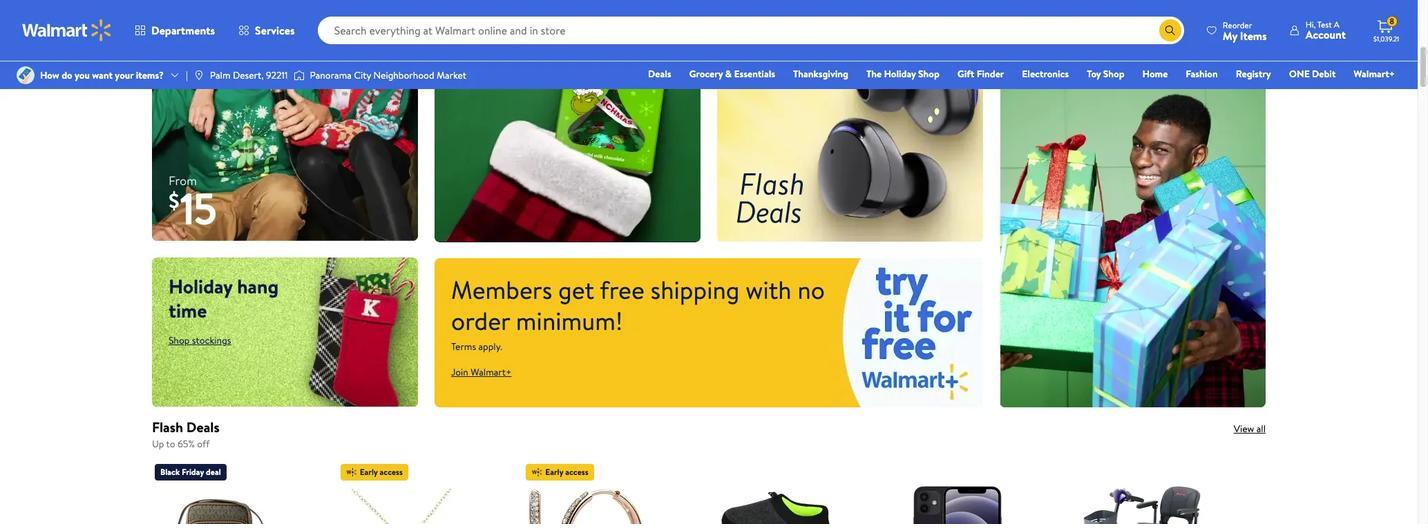 Task type: locate. For each thing, give the bounding box(es) containing it.
grocery
[[689, 67, 723, 81]]

2 access from the left
[[565, 467, 589, 478]]

0 vertical spatial holiday
[[884, 67, 916, 81]]

with
[[746, 273, 792, 307]]

1 horizontal spatial  image
[[193, 70, 204, 81]]

0 horizontal spatial product group
[[155, 459, 321, 525]]

65%
[[178, 437, 195, 451]]

search gift finder link
[[1017, 67, 1089, 81]]

1 vertical spatial deals
[[186, 418, 220, 436]]

michael kors jet set travel signature crossbody handbag, female image
[[155, 487, 276, 525]]

1 horizontal spatial deals
[[648, 67, 671, 81]]

finder
[[977, 67, 1004, 81]]

early up cate & chloe bianca 18k rose gold plated hoop earrings | women's crystal earrings | gift for her image
[[545, 467, 563, 478]]

registry
[[1236, 67, 1271, 81]]

view all
[[1234, 422, 1266, 436]]

now down stocking
[[475, 49, 492, 63]]

shop stockings link
[[169, 334, 231, 348]]

shop now up essentials
[[734, 25, 775, 39]]

early access for second product group from right
[[360, 467, 403, 478]]

walmart+ down apply.
[[471, 365, 512, 379]]

now up essentials
[[757, 25, 775, 39]]

neighborhood
[[374, 68, 434, 82]]

shop for shop now link to the bottom
[[451, 49, 472, 63]]

shop right toy
[[1104, 67, 1125, 81]]

flash
[[152, 418, 183, 436]]

early access up cate & chloe bianca 18k rose gold plated hoop earrings | women's crystal earrings | gift for her image
[[545, 467, 589, 478]]

shop left gift
[[919, 67, 940, 81]]

1 horizontal spatial access
[[565, 467, 589, 478]]

0 horizontal spatial now
[[475, 49, 492, 63]]

hi,
[[1306, 19, 1316, 30]]

shop up essentials
[[734, 25, 755, 39]]

how do you want your items?
[[40, 68, 164, 82]]

panorama
[[310, 68, 352, 82]]

off
[[197, 437, 210, 451]]

1 early from the left
[[360, 467, 378, 478]]

0 vertical spatial walmart+
[[1354, 67, 1395, 81]]

1 vertical spatial shop now
[[451, 49, 492, 63]]

deal
[[206, 467, 221, 478]]

deals inside flash deals up to 65% off
[[186, 418, 220, 436]]

1 vertical spatial holiday
[[169, 273, 233, 300]]

product group
[[155, 459, 321, 525], [340, 459, 507, 525], [526, 459, 692, 525]]

0 horizontal spatial walmart+
[[471, 365, 512, 379]]

early up cate & chloe blake 18k yellow gold plated halo necklace for women | cz crystal necklace, jewelry gift for her image
[[360, 467, 378, 478]]

shop now link
[[734, 25, 775, 39], [451, 49, 492, 63]]

fashion link
[[1180, 66, 1224, 82]]

Search search field
[[318, 17, 1184, 44]]

shop now link up market
[[451, 49, 492, 63]]

1 horizontal spatial now
[[757, 25, 775, 39]]

0 horizontal spatial shop now link
[[451, 49, 492, 63]]

access up cate & chloe blake 18k yellow gold plated halo necklace for women | cz crystal necklace, jewelry gift for her image
[[380, 467, 403, 478]]

0 horizontal spatial early
[[360, 467, 378, 478]]

early access up cate & chloe blake 18k yellow gold plated halo necklace for women | cz crystal necklace, jewelry gift for her image
[[360, 467, 403, 478]]

toy shop link
[[1081, 66, 1131, 82]]

 image
[[17, 66, 35, 84], [193, 70, 204, 81]]

1 vertical spatial walmart+
[[471, 365, 512, 379]]

shop
[[734, 25, 755, 39], [451, 49, 472, 63], [919, 67, 940, 81], [1104, 67, 1125, 81], [169, 334, 190, 348]]

the holiday shop
[[867, 67, 940, 81]]

city
[[354, 68, 371, 82]]

shop now for shop now link to the right
[[734, 25, 775, 39]]

2 horizontal spatial product group
[[526, 459, 692, 525]]

deals link
[[642, 66, 678, 82]]

1 horizontal spatial walmart+
[[1354, 67, 1395, 81]]

$5
[[451, 13, 471, 40]]

toy
[[1087, 67, 1101, 81]]

0 horizontal spatial  image
[[17, 66, 35, 84]]

terms
[[451, 340, 476, 354]]

walmart+
[[1354, 67, 1395, 81], [471, 365, 512, 379]]

 image left the how
[[17, 66, 35, 84]]

0 horizontal spatial holiday
[[169, 273, 233, 300]]

 image right |
[[193, 70, 204, 81]]

shop down time on the bottom of page
[[169, 334, 190, 348]]

all
[[1257, 422, 1266, 436]]

access up cate & chloe bianca 18k rose gold plated hoop earrings | women's crystal earrings | gift for her image
[[565, 467, 589, 478]]

 image
[[293, 68, 304, 82]]

2 early from the left
[[545, 467, 563, 478]]

thanksgiving
[[793, 67, 849, 81]]

0 horizontal spatial shop now
[[451, 49, 492, 63]]

0 horizontal spatial deals
[[186, 418, 220, 436]]

free
[[600, 273, 645, 307]]

1 horizontal spatial early
[[545, 467, 563, 478]]

shop now
[[734, 25, 775, 39], [451, 49, 492, 63]]

deals
[[648, 67, 671, 81], [186, 418, 220, 436]]

0 horizontal spatial access
[[380, 467, 403, 478]]

now
[[757, 25, 775, 39], [475, 49, 492, 63]]

shop now link up essentials
[[734, 25, 775, 39]]

find
[[1017, 22, 1065, 57]]

2 early access from the left
[[545, 467, 589, 478]]

0 horizontal spatial early access
[[360, 467, 403, 478]]

shop now up market
[[451, 49, 492, 63]]

join walmart+ link
[[451, 365, 512, 379]]

holiday
[[884, 67, 916, 81], [169, 273, 233, 300]]

one debit
[[1289, 67, 1336, 81]]

shop up market
[[451, 49, 472, 63]]

cate & chloe bianca 18k rose gold plated hoop earrings | women's crystal earrings | gift for her image
[[526, 487, 647, 525]]

|
[[186, 68, 188, 82]]

panorama city neighborhood market
[[310, 68, 467, 82]]

0 vertical spatial shop now link
[[734, 25, 775, 39]]

holiday up shop stockings
[[169, 273, 233, 300]]

1 product group from the left
[[155, 459, 321, 525]]

a
[[1334, 19, 1340, 30]]

reorder my items
[[1223, 19, 1267, 43]]

walmart+ down '$1,039.21'
[[1354, 67, 1395, 81]]

1 horizontal spatial shop now
[[734, 25, 775, 39]]

holiday hang time
[[169, 273, 279, 324]]

1 early access from the left
[[360, 467, 403, 478]]

early access
[[360, 467, 403, 478], [545, 467, 589, 478]]

now for shop now link to the bottom
[[475, 49, 492, 63]]

black friday deal
[[160, 467, 221, 478]]

join walmart+
[[451, 365, 512, 379]]

1 horizontal spatial early access
[[545, 467, 589, 478]]

departments
[[151, 23, 215, 38]]

1 access from the left
[[380, 467, 403, 478]]

0 vertical spatial now
[[757, 25, 775, 39]]

1 horizontal spatial product group
[[340, 459, 507, 525]]

8
[[1390, 15, 1395, 27]]

fashion
[[1186, 67, 1218, 81]]

search gift finder
[[1017, 67, 1089, 81]]

holiday right the
[[884, 67, 916, 81]]

1 horizontal spatial shop now link
[[734, 25, 775, 39]]

deals up off
[[186, 418, 220, 436]]

deals left grocery
[[648, 67, 671, 81]]

0 vertical spatial shop now
[[734, 25, 775, 39]]

order
[[451, 304, 510, 338]]

essentials
[[734, 67, 775, 81]]

stuffers
[[530, 0, 597, 16]]

1 vertical spatial now
[[475, 49, 492, 63]]



Task type: vqa. For each thing, say whether or not it's contained in the screenshot.
Shop tech image
no



Task type: describe. For each thing, give the bounding box(es) containing it.
 image for palm
[[193, 70, 204, 81]]

how
[[40, 68, 59, 82]]

do
[[62, 68, 72, 82]]

cate & chloe blake 18k yellow gold plated halo necklace for women | cz crystal necklace, jewelry gift for her image
[[340, 487, 461, 525]]

gift
[[1047, 67, 1062, 81]]

92211
[[266, 68, 288, 82]]

stocking stuffers under $5
[[451, 0, 650, 40]]

my
[[1223, 28, 1238, 43]]

palm
[[210, 68, 231, 82]]

walmart image
[[22, 19, 112, 41]]

gift finder
[[958, 67, 1004, 81]]

one debit link
[[1283, 66, 1342, 82]]

&
[[725, 67, 732, 81]]

registry link
[[1230, 66, 1278, 82]]

items?
[[136, 68, 164, 82]]

find presents easily
[[1017, 22, 1229, 57]]

departments button
[[123, 14, 227, 47]]

minimum!
[[516, 304, 623, 338]]

electronics
[[1022, 67, 1069, 81]]

want
[[92, 68, 113, 82]]

to
[[166, 437, 175, 451]]

1 vertical spatial shop now link
[[451, 49, 492, 63]]

restored apple iphone 12 - carrier unlocked - 64gb black (refurbished) image
[[897, 487, 1018, 525]]

access for second product group from right
[[380, 467, 403, 478]]

1 horizontal spatial holiday
[[884, 67, 916, 81]]

services
[[255, 23, 295, 38]]

hang
[[237, 273, 279, 300]]

Walmart Site-Wide search field
[[318, 17, 1184, 44]]

time
[[169, 297, 207, 324]]

easily
[[1169, 22, 1229, 57]]

apply.
[[479, 340, 502, 354]]

services button
[[227, 14, 307, 47]]

8 $1,039.21
[[1374, 15, 1400, 44]]

desert,
[[233, 68, 264, 82]]

search
[[1017, 67, 1045, 81]]

electronics link
[[1016, 66, 1075, 82]]

get
[[558, 273, 595, 307]]

3 product group from the left
[[526, 459, 692, 525]]

the
[[867, 67, 882, 81]]

view all link
[[1234, 422, 1266, 436]]

test
[[1318, 19, 1332, 30]]

search icon image
[[1165, 25, 1176, 36]]

the holiday shop link
[[860, 66, 946, 82]]

home
[[1143, 67, 1168, 81]]

your
[[115, 68, 134, 82]]

items
[[1240, 28, 1267, 43]]

reorder
[[1223, 19, 1252, 31]]

early for cate & chloe bianca 18k rose gold plated hoop earrings | women's crystal earrings | gift for her image
[[545, 467, 563, 478]]

members
[[451, 273, 552, 307]]

2 product group from the left
[[340, 459, 507, 525]]

black
[[160, 467, 180, 478]]

vonmay men's slippers house shoes anti-skid slippers memory foam indoor outdoor image
[[712, 487, 833, 525]]

friday
[[182, 467, 204, 478]]

up
[[152, 437, 164, 451]]

finder
[[1064, 67, 1089, 81]]

grocery & essentials link
[[683, 66, 782, 82]]

view
[[1234, 422, 1255, 436]]

home link
[[1137, 66, 1174, 82]]

shipping
[[651, 273, 740, 307]]

clear search field text image
[[1143, 25, 1154, 36]]

early for cate & chloe blake 18k yellow gold plated halo necklace for women | cz crystal necklace, jewelry gift for her image
[[360, 467, 378, 478]]

gift finder link
[[952, 66, 1011, 82]]

one
[[1289, 67, 1310, 81]]

early access for first product group from the right
[[545, 467, 589, 478]]

 image for how
[[17, 66, 35, 84]]

shop for shop stockings 'link'
[[169, 334, 190, 348]]

market
[[437, 68, 467, 82]]

shop for shop now link to the right
[[734, 25, 755, 39]]

walmart+ link
[[1348, 66, 1402, 82]]

now for shop now link to the right
[[757, 25, 775, 39]]

stocking
[[451, 0, 526, 16]]

flash deals up to 65% off
[[152, 418, 220, 451]]

join
[[451, 365, 468, 379]]

grocery & essentials
[[689, 67, 775, 81]]

under
[[601, 0, 650, 16]]

shop stockings
[[169, 334, 231, 348]]

no
[[798, 273, 825, 307]]

shop now for shop now link to the bottom
[[451, 49, 492, 63]]

$1,039.21
[[1374, 34, 1400, 44]]

holiday inside holiday hang time
[[169, 273, 233, 300]]

stockings
[[192, 334, 231, 348]]

access for first product group from the right
[[565, 467, 589, 478]]

presents
[[1071, 22, 1163, 57]]

toy shop
[[1087, 67, 1125, 81]]

0 vertical spatial deals
[[648, 67, 671, 81]]

product group containing black friday deal
[[155, 459, 321, 525]]

you
[[75, 68, 90, 82]]

thanksgiving link
[[787, 66, 855, 82]]

palm desert, 92211
[[210, 68, 288, 82]]

account
[[1306, 27, 1346, 42]]

gift
[[958, 67, 975, 81]]

segmart mobility scooter, durable heavy duty 4 wheel seniors mobile device with lights, 300lbs, purple image
[[1083, 487, 1204, 525]]

hi, test a account
[[1306, 19, 1346, 42]]



